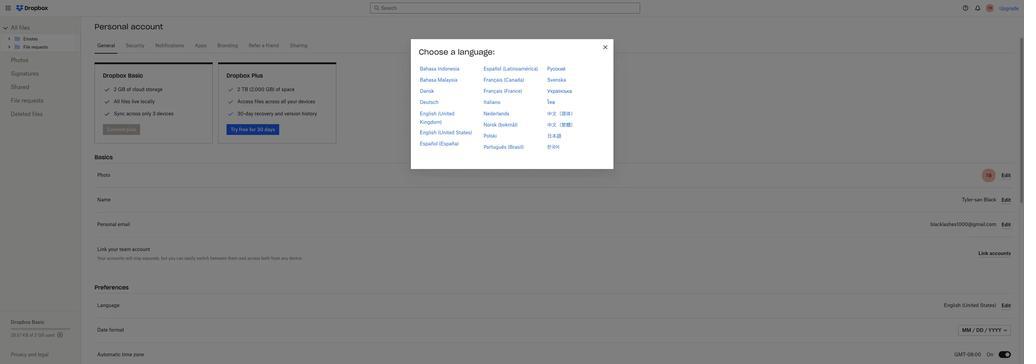 Task type: describe. For each thing, give the bounding box(es) containing it.
from
[[271, 256, 280, 261]]

2 for dropbox basic
[[114, 86, 117, 92]]

kb
[[23, 334, 28, 338]]

(brasil)
[[508, 144, 524, 150]]

files for all files
[[19, 25, 30, 31]]

english for english (united kingdom) button
[[420, 111, 437, 116]]

all files tree
[[1, 23, 81, 52]]

notifications tab
[[153, 38, 187, 54]]

privacy
[[11, 352, 27, 358]]

upgrade link
[[1000, 5, 1019, 11]]

recommended image for access
[[227, 98, 235, 106]]

file
[[11, 98, 20, 104]]

refer a friend
[[249, 44, 279, 48]]

français (france) button
[[484, 87, 523, 95]]

only
[[142, 111, 151, 117]]

all files live locally
[[114, 99, 155, 104]]

ไทย button
[[548, 98, 555, 107]]

português
[[484, 144, 507, 150]]

1 vertical spatial dropbox basic
[[11, 320, 44, 325]]

español (latinoamérica) button
[[484, 64, 538, 73]]

malaysia
[[438, 77, 458, 83]]

sharing tab
[[287, 38, 310, 54]]

0 vertical spatial account
[[131, 22, 163, 31]]

norsk (bokmål)
[[484, 122, 518, 128]]

1 horizontal spatial gb
[[118, 86, 125, 92]]

中文（繁體）
[[548, 122, 576, 128]]

dropbox logo - go to the homepage image
[[14, 3, 50, 14]]

file requests link
[[11, 94, 70, 108]]

recommended image for 30-
[[227, 110, 235, 118]]

live
[[132, 99, 139, 104]]

easily
[[185, 256, 195, 261]]

security tab
[[123, 38, 147, 54]]

all for all files live locally
[[114, 99, 120, 104]]

28.57
[[11, 334, 21, 338]]

français (canada) button
[[484, 76, 525, 84]]

1 horizontal spatial your
[[288, 99, 297, 104]]

used
[[45, 334, 55, 338]]

all for all files
[[11, 25, 18, 31]]

polski
[[484, 133, 497, 139]]

you
[[169, 256, 175, 261]]

italiano button
[[484, 98, 501, 107]]

automatic time zone
[[97, 353, 144, 358]]

bahasa for bahasa indonesia
[[420, 66, 437, 72]]

español (latinoamérica)
[[484, 66, 538, 72]]

한국어 button
[[548, 143, 560, 151]]

your accounts will stay separate, but you can easily switch between them and access both from any device.
[[97, 256, 303, 261]]

italiano
[[484, 99, 501, 105]]

privacy and legal
[[11, 352, 49, 358]]

(france)
[[504, 88, 523, 94]]

2 tb (2,000 gb) of space
[[238, 86, 295, 92]]

español (españa) button
[[420, 140, 459, 148]]

0 horizontal spatial 2
[[34, 334, 37, 338]]

signatures
[[11, 71, 39, 77]]

states) inside english (united states) button
[[456, 130, 472, 135]]

privacy and legal link
[[11, 352, 81, 358]]

on
[[987, 353, 994, 358]]

1 vertical spatial across
[[126, 111, 141, 117]]

deutsch button
[[420, 98, 439, 107]]

português (brasil) button
[[484, 143, 524, 151]]

files for all files live locally
[[121, 99, 130, 104]]

2 for dropbox plus
[[238, 86, 240, 92]]

nederlands button
[[484, 109, 510, 118]]

upgrade
[[1000, 5, 1019, 11]]

2 horizontal spatial of
[[276, 86, 280, 92]]

日本語
[[548, 133, 562, 139]]

san
[[975, 198, 983, 203]]

(2,000
[[250, 86, 265, 92]]

automatic
[[97, 353, 121, 358]]

français (france)
[[484, 88, 523, 94]]

français (canada)
[[484, 77, 525, 83]]

(latinoamérica)
[[503, 66, 538, 72]]

(bokmål)
[[498, 122, 518, 128]]

(canada)
[[504, 77, 525, 83]]

plus
[[252, 72, 263, 79]]

deutsch
[[420, 99, 439, 105]]

cloud
[[132, 86, 145, 92]]

requests
[[22, 98, 44, 104]]

українська button
[[548, 87, 572, 95]]

dropbox plus
[[227, 72, 263, 79]]

dropbox for 2 gb of cloud storage
[[103, 72, 126, 79]]

device.
[[289, 256, 303, 261]]

personal email
[[97, 223, 130, 227]]

svenska button
[[548, 76, 566, 84]]

svenska
[[548, 77, 566, 83]]

choose
[[419, 47, 449, 57]]

indonesia
[[438, 66, 460, 72]]

access
[[238, 99, 253, 104]]

recommended image
[[227, 86, 235, 94]]

blacklashes1000@gmail.com
[[931, 223, 997, 227]]

day
[[246, 111, 253, 117]]

norsk
[[484, 122, 497, 128]]

1 vertical spatial basic
[[32, 320, 44, 325]]

1 horizontal spatial english (united states)
[[945, 304, 997, 308]]

refer a friend tab
[[246, 38, 282, 54]]

0 vertical spatial across
[[265, 99, 280, 104]]

norsk (bokmål) button
[[484, 121, 518, 129]]

30-day recovery and version history
[[238, 111, 317, 117]]

english (united kingdom) button
[[420, 109, 477, 126]]

format
[[109, 328, 124, 333]]

español (españa)
[[420, 141, 459, 147]]

sync
[[114, 111, 125, 117]]

choose a language:
[[419, 47, 495, 57]]



Task type: locate. For each thing, give the bounding box(es) containing it.
1 bahasa from the top
[[420, 66, 437, 72]]

zone
[[133, 353, 144, 358]]

dropbox basic up 2 gb of cloud storage on the top of the page
[[103, 72, 143, 79]]

1 vertical spatial english
[[420, 130, 437, 135]]

1 vertical spatial recommended image
[[227, 110, 235, 118]]

한국어
[[548, 144, 560, 150]]

1 horizontal spatial a
[[451, 47, 456, 57]]

branding tab
[[215, 38, 241, 54]]

global header element
[[0, 0, 1025, 17]]

2 gb of cloud storage
[[114, 86, 163, 92]]

0 vertical spatial français
[[484, 77, 503, 83]]

0 horizontal spatial basic
[[32, 320, 44, 325]]

your right all
[[288, 99, 297, 104]]

español for español (españa)
[[420, 141, 438, 147]]

files down file requests link
[[32, 112, 43, 117]]

locally
[[141, 99, 155, 104]]

date
[[97, 328, 108, 333]]

0 vertical spatial gb
[[118, 86, 125, 92]]

and left legal
[[28, 352, 36, 358]]

general tab
[[95, 38, 118, 54]]

english for english (united states) button
[[420, 130, 437, 135]]

1 horizontal spatial devices
[[299, 99, 315, 104]]

1 horizontal spatial all
[[114, 99, 120, 104]]

devices right 3 at the left of the page
[[157, 111, 174, 117]]

tab list
[[95, 37, 1014, 54]]

0 vertical spatial states)
[[456, 130, 472, 135]]

english (united states) button
[[420, 128, 472, 137]]

personal for personal account
[[95, 22, 128, 31]]

a for choose
[[451, 47, 456, 57]]

1 vertical spatial states)
[[981, 304, 997, 308]]

0 vertical spatial recommended image
[[227, 98, 235, 106]]

tab list containing general
[[95, 37, 1014, 54]]

0 vertical spatial basic
[[128, 72, 143, 79]]

dropbox up tb
[[227, 72, 250, 79]]

0 vertical spatial english
[[420, 111, 437, 116]]

and down 'access files across all your devices'
[[275, 111, 283, 117]]

can
[[177, 256, 184, 261]]

français up italiano
[[484, 88, 503, 94]]

(españa)
[[439, 141, 459, 147]]

all inside tree
[[11, 25, 18, 31]]

1 vertical spatial your
[[108, 248, 118, 252]]

general
[[97, 44, 115, 48]]

2 vertical spatial and
[[28, 352, 36, 358]]

0 horizontal spatial across
[[126, 111, 141, 117]]

english (united kingdom)
[[420, 111, 455, 125]]

across down all files live locally on the top left
[[126, 111, 141, 117]]

3
[[153, 111, 156, 117]]

0 horizontal spatial english (united states)
[[420, 130, 472, 135]]

2 horizontal spatial dropbox
[[227, 72, 250, 79]]

1 vertical spatial devices
[[157, 111, 174, 117]]

across left all
[[265, 99, 280, 104]]

1 horizontal spatial dropbox
[[103, 72, 126, 79]]

gmt-
[[955, 353, 968, 358]]

a
[[262, 44, 265, 48], [451, 47, 456, 57]]

bahasa malaysia
[[420, 77, 458, 83]]

of right kb
[[29, 334, 33, 338]]

(united inside english (united kingdom)
[[438, 111, 455, 116]]

basic up 2 gb of cloud storage on the top of the page
[[128, 72, 143, 79]]

2 recommended image from the top
[[227, 110, 235, 118]]

español inside español (españa) button
[[420, 141, 438, 147]]

0 horizontal spatial gb
[[38, 334, 44, 338]]

1 vertical spatial and
[[239, 256, 246, 261]]

(united for english (united kingdom) button
[[438, 111, 455, 116]]

0 horizontal spatial español
[[420, 141, 438, 147]]

sync across only 3 devices
[[114, 111, 174, 117]]

1 vertical spatial personal
[[97, 223, 117, 227]]

personal
[[95, 22, 128, 31], [97, 223, 117, 227]]

tyler-san black
[[962, 198, 997, 203]]

kingdom)
[[420, 119, 442, 125]]

apps
[[195, 44, 207, 48]]

日本語 button
[[548, 132, 562, 140]]

0 vertical spatial personal
[[95, 22, 128, 31]]

english inside english (united states) button
[[420, 130, 437, 135]]

0 vertical spatial english (united states)
[[420, 130, 472, 135]]

0 horizontal spatial all
[[11, 25, 18, 31]]

devices up history
[[299, 99, 315, 104]]

0 horizontal spatial and
[[28, 352, 36, 358]]

1 horizontal spatial of
[[127, 86, 131, 92]]

0 vertical spatial dropbox basic
[[103, 72, 143, 79]]

dropbox up the 28.57 at left
[[11, 320, 31, 325]]

of for 2 gb of cloud storage
[[127, 86, 131, 92]]

0 horizontal spatial of
[[29, 334, 33, 338]]

0 vertical spatial español
[[484, 66, 502, 72]]

0 vertical spatial (united
[[438, 111, 455, 116]]

2 right kb
[[34, 334, 37, 338]]

security
[[126, 44, 145, 48]]

1 français from the top
[[484, 77, 503, 83]]

tb
[[242, 86, 248, 92]]

your
[[97, 256, 106, 261]]

group
[[1, 33, 81, 52]]

account
[[131, 22, 163, 31], [132, 248, 150, 252]]

personal up "general"
[[95, 22, 128, 31]]

language
[[97, 304, 120, 308]]

0 horizontal spatial your
[[108, 248, 118, 252]]

files for access files across all your devices
[[255, 99, 264, 104]]

recovery
[[255, 111, 274, 117]]

1 horizontal spatial dropbox basic
[[103, 72, 143, 79]]

apps tab
[[192, 38, 209, 54]]

nederlands
[[484, 111, 510, 116]]

español for español (latinoamérica)
[[484, 66, 502, 72]]

2 horizontal spatial and
[[275, 111, 283, 117]]

bahasa indonesia button
[[420, 64, 460, 73]]

1 horizontal spatial across
[[265, 99, 280, 104]]

español left (españa)
[[420, 141, 438, 147]]

1 vertical spatial français
[[484, 88, 503, 94]]

(united for english (united states) button
[[438, 130, 455, 135]]

basic
[[128, 72, 143, 79], [32, 320, 44, 325]]

a inside dialog
[[451, 47, 456, 57]]

gb left cloud
[[118, 86, 125, 92]]

dansk
[[420, 88, 434, 94]]

photos link
[[11, 54, 70, 67]]

and right them
[[239, 256, 246, 261]]

1 vertical spatial español
[[420, 141, 438, 147]]

bahasa up dansk on the top of page
[[420, 77, 437, 83]]

basic up '28.57 kb of 2 gb used' on the left bottom of the page
[[32, 320, 44, 325]]

español up français (canada) at top
[[484, 66, 502, 72]]

recommended image down recommended icon at left
[[227, 98, 235, 106]]

deleted
[[11, 112, 31, 117]]

time
[[122, 353, 132, 358]]

photo
[[97, 173, 110, 178]]

1 horizontal spatial español
[[484, 66, 502, 72]]

bahasa indonesia
[[420, 66, 460, 72]]

1 horizontal spatial and
[[239, 256, 246, 261]]

link
[[97, 248, 107, 252]]

files inside tree
[[19, 25, 30, 31]]

files for deleted files
[[32, 112, 43, 117]]

version
[[285, 111, 301, 117]]

dropbox
[[103, 72, 126, 79], [227, 72, 250, 79], [11, 320, 31, 325]]

deleted files link
[[11, 108, 70, 121]]

files left live
[[121, 99, 130, 104]]

language:
[[458, 47, 495, 57]]

30-
[[238, 111, 246, 117]]

sharing
[[290, 44, 308, 48]]

українська
[[548, 88, 572, 94]]

ไทย
[[548, 99, 555, 105]]

1 recommended image from the top
[[227, 98, 235, 106]]

account up security
[[131, 22, 163, 31]]

shared
[[11, 85, 29, 90]]

bahasa for bahasa malaysia
[[420, 77, 437, 83]]

2 up all files live locally on the top left
[[114, 86, 117, 92]]

gb left used
[[38, 334, 44, 338]]

0 horizontal spatial states)
[[456, 130, 472, 135]]

1 vertical spatial gb
[[38, 334, 44, 338]]

files down dropbox logo - go to the homepage
[[19, 25, 30, 31]]

between
[[210, 256, 227, 261]]

english inside english (united kingdom)
[[420, 111, 437, 116]]

1 vertical spatial bahasa
[[420, 77, 437, 83]]

0 vertical spatial your
[[288, 99, 297, 104]]

link your team account
[[97, 248, 150, 252]]

accounts
[[107, 256, 125, 261]]

2 bahasa from the top
[[420, 77, 437, 83]]

a right refer
[[262, 44, 265, 48]]

1 horizontal spatial basic
[[128, 72, 143, 79]]

0 horizontal spatial dropbox basic
[[11, 320, 44, 325]]

signatures link
[[11, 67, 70, 81]]

gb)
[[266, 86, 275, 92]]

legal
[[38, 352, 49, 358]]

2
[[114, 86, 117, 92], [238, 86, 240, 92], [34, 334, 37, 338]]

português (brasil)
[[484, 144, 524, 150]]

2 français from the top
[[484, 88, 503, 94]]

dropbox for 2 tb (2,000 gb) of space
[[227, 72, 250, 79]]

a for refer
[[262, 44, 265, 48]]

access
[[247, 256, 260, 261]]

中文（简体）
[[548, 111, 576, 116]]

all down dropbox logo - go to the homepage
[[11, 25, 18, 31]]

1 vertical spatial account
[[132, 248, 150, 252]]

dropbox basic up kb
[[11, 320, 44, 325]]

2 vertical spatial english
[[945, 304, 961, 308]]

of for 28.57 kb of 2 gb used
[[29, 334, 33, 338]]

1 horizontal spatial states)
[[981, 304, 997, 308]]

all files link
[[11, 23, 81, 33]]

0 horizontal spatial devices
[[157, 111, 174, 117]]

of right gb)
[[276, 86, 280, 92]]

of left cloud
[[127, 86, 131, 92]]

switch
[[197, 256, 209, 261]]

english (united states) inside choose a language: dialog
[[420, 130, 472, 135]]

français for français (france)
[[484, 88, 503, 94]]

refer
[[249, 44, 261, 48]]

0 vertical spatial devices
[[299, 99, 315, 104]]

bahasa up bahasa malaysia
[[420, 66, 437, 72]]

any
[[281, 256, 288, 261]]

2 left tb
[[238, 86, 240, 92]]

your up accounts
[[108, 248, 118, 252]]

1 vertical spatial all
[[114, 99, 120, 104]]

2 horizontal spatial 2
[[238, 86, 240, 92]]

bahasa
[[420, 66, 437, 72], [420, 77, 437, 83]]

a up 'indonesia' on the top
[[451, 47, 456, 57]]

0 vertical spatial and
[[275, 111, 283, 117]]

dropbox basic
[[103, 72, 143, 79], [11, 320, 44, 325]]

2 vertical spatial (united
[[963, 304, 979, 308]]

中文（简体） button
[[548, 109, 576, 118]]

08:00
[[968, 353, 982, 358]]

a inside tab
[[262, 44, 265, 48]]

0 horizontal spatial a
[[262, 44, 265, 48]]

1 vertical spatial (united
[[438, 130, 455, 135]]

personal left email
[[97, 223, 117, 227]]

tyler-
[[962, 198, 975, 203]]

preferences
[[95, 284, 129, 291]]

français up 'français (france)'
[[484, 77, 503, 83]]

español inside español (latinoamérica) button
[[484, 66, 502, 72]]

dropbox up 2 gb of cloud storage on the top of the page
[[103, 72, 126, 79]]

date format
[[97, 328, 124, 333]]

all up sync
[[114, 99, 120, 104]]

gb
[[118, 86, 125, 92], [38, 334, 44, 338]]

français for français (canada)
[[484, 77, 503, 83]]

all files
[[11, 25, 30, 31]]

1 vertical spatial english (united states)
[[945, 304, 997, 308]]

personal for personal email
[[97, 223, 117, 227]]

recommended image left '30-' on the left top of the page
[[227, 110, 235, 118]]

get more space image
[[56, 331, 64, 340]]

0 horizontal spatial dropbox
[[11, 320, 31, 325]]

choose a language: dialog
[[411, 39, 614, 169]]

english (united states)
[[420, 130, 472, 135], [945, 304, 997, 308]]

deleted files
[[11, 112, 43, 117]]

0 vertical spatial bahasa
[[420, 66, 437, 72]]

files down (2,000
[[255, 99, 264, 104]]

shared link
[[11, 81, 70, 94]]

account up stay
[[132, 248, 150, 252]]

personal account
[[95, 22, 163, 31]]

email
[[118, 223, 130, 227]]

recommended image
[[227, 98, 235, 106], [227, 110, 235, 118]]

0 vertical spatial all
[[11, 25, 18, 31]]

1 horizontal spatial 2
[[114, 86, 117, 92]]



Task type: vqa. For each thing, say whether or not it's contained in the screenshot.
The Dropbox Plus
yes



